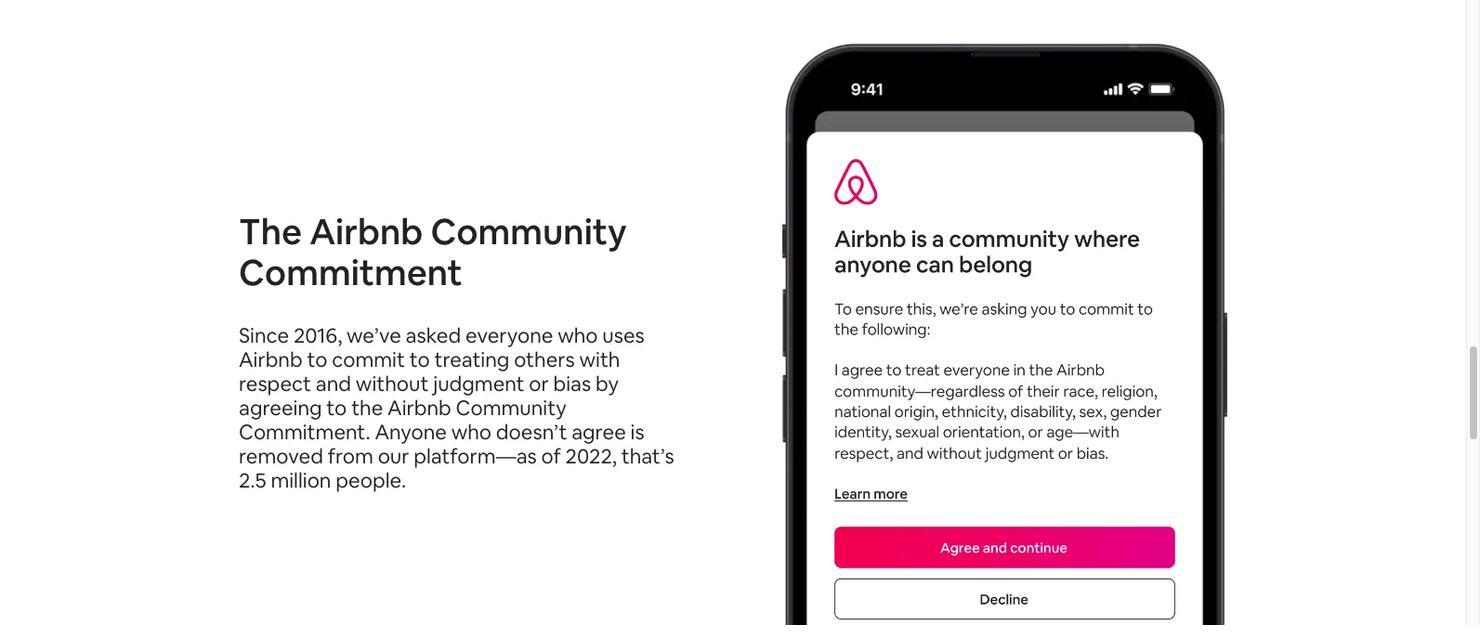 Task type: locate. For each thing, give the bounding box(es) containing it.
anyone
[[375, 419, 447, 445]]

respect
[[239, 371, 311, 397]]

who left uses
[[558, 323, 598, 349]]

1 horizontal spatial who
[[558, 323, 598, 349]]

the airbnb community commitment
[[239, 209, 627, 296]]

without
[[356, 371, 429, 397]]

everyone
[[466, 323, 553, 349]]

a phone screen shows the airbnb community commitment. image
[[783, 44, 1227, 625], [783, 44, 1227, 625]]

who down judgment
[[451, 419, 492, 445]]

community
[[431, 209, 627, 255], [456, 395, 566, 421]]

treating
[[434, 347, 510, 373]]

1 vertical spatial community
[[456, 395, 566, 421]]

to left commit
[[307, 347, 327, 373]]

others
[[514, 347, 575, 373]]

2 vertical spatial airbnb
[[388, 395, 451, 421]]

people.
[[336, 468, 406, 494]]

to
[[307, 347, 327, 373], [409, 347, 430, 373], [326, 395, 347, 421]]

from
[[328, 444, 373, 470]]

agreeing
[[239, 395, 322, 421]]

by
[[596, 371, 619, 397]]

the
[[351, 395, 383, 421]]

0 vertical spatial community
[[431, 209, 627, 255]]

agree
[[572, 419, 626, 445]]

platform—as
[[414, 444, 537, 470]]

bias
[[553, 371, 591, 397]]

2.5
[[239, 468, 266, 494]]

community inside the airbnb community commitment
[[431, 209, 627, 255]]

judgment
[[433, 371, 524, 397]]

to left the
[[326, 395, 347, 421]]

0 vertical spatial airbnb
[[310, 209, 423, 255]]

airbnb
[[310, 209, 423, 255], [239, 347, 303, 373], [388, 395, 451, 421]]

and
[[316, 371, 351, 397]]

we've
[[347, 323, 401, 349]]

doesn't
[[496, 419, 567, 445]]

2022,
[[565, 444, 617, 470]]

1 vertical spatial who
[[451, 419, 492, 445]]

who
[[558, 323, 598, 349], [451, 419, 492, 445]]



Task type: describe. For each thing, give the bounding box(es) containing it.
or
[[529, 371, 549, 397]]

our
[[378, 444, 409, 470]]

since 2016, we've asked everyone who uses airbnb to commit to treating others with respect and without judgment or bias by agreeing to the airbnb community commitment. anyone who doesn't agree is removed from our platform—as of 2022, that's 2.5 million people.
[[239, 323, 674, 494]]

1 vertical spatial airbnb
[[239, 347, 303, 373]]

is
[[630, 419, 644, 445]]

commit
[[332, 347, 405, 373]]

commitment
[[239, 250, 463, 296]]

million
[[271, 468, 331, 494]]

the
[[239, 209, 302, 255]]

removed
[[239, 444, 323, 470]]

0 vertical spatial who
[[558, 323, 598, 349]]

with
[[579, 347, 620, 373]]

uses
[[602, 323, 645, 349]]

airbnb inside the airbnb community commitment
[[310, 209, 423, 255]]

commitment.
[[239, 419, 370, 445]]

since
[[239, 323, 289, 349]]

to right commit
[[409, 347, 430, 373]]

asked
[[406, 323, 461, 349]]

community inside since 2016, we've asked everyone who uses airbnb to commit to treating others with respect and without judgment or bias by agreeing to the airbnb community commitment. anyone who doesn't agree is removed from our platform—as of 2022, that's 2.5 million people.
[[456, 395, 566, 421]]

0 horizontal spatial who
[[451, 419, 492, 445]]

2016,
[[294, 323, 342, 349]]

of
[[541, 444, 561, 470]]

that's
[[621, 444, 674, 470]]



Task type: vqa. For each thing, say whether or not it's contained in the screenshot.
the middle the Show
no



